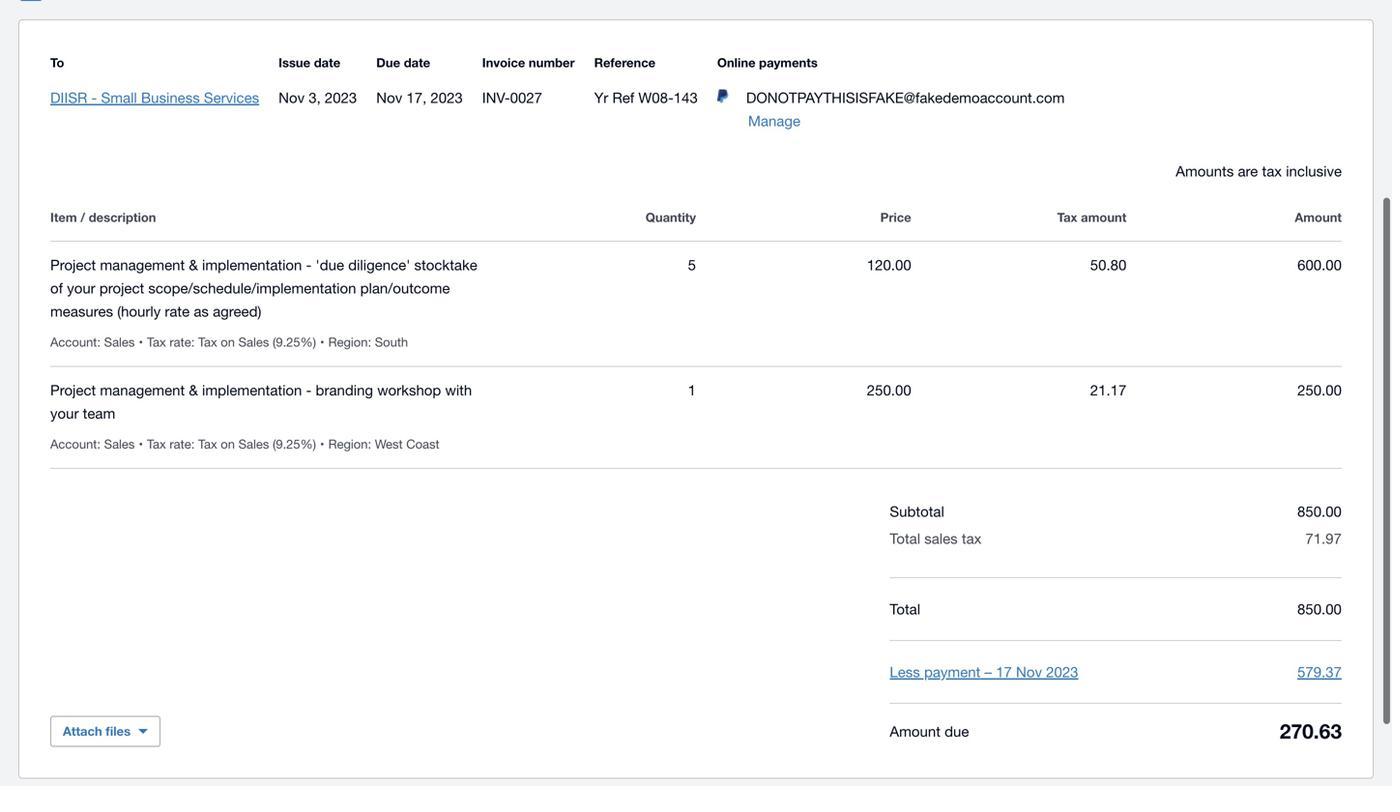 Task type: describe. For each thing, give the bounding box(es) containing it.
inv-
[[482, 89, 510, 106]]

17,
[[406, 89, 427, 106]]

project management & implementation - 'due diligence' stocktake of your project scope/schedule/implementation plan/outcome measures (hourly rate as agreed)
[[50, 256, 477, 320]]

price column header
[[696, 206, 911, 229]]

2023 for nov 3, 2023
[[325, 89, 357, 106]]

project management & implementation - 'due diligence' stocktake of your project scope/schedule/implementation plan/outcome measures (hourly rate as agreed) cell
[[50, 253, 481, 323]]

services
[[204, 89, 259, 106]]

600.00 cell
[[1127, 253, 1342, 323]]

business
[[141, 89, 200, 106]]

inclusive
[[1286, 162, 1342, 179]]

total for total sales tax
[[890, 530, 920, 547]]

rate inside project management & implementation - 'due diligence' stocktake of your project scope/schedule/implementation plan/outcome measures (hourly rate as agreed)
[[165, 303, 190, 320]]

quantity column header
[[481, 206, 696, 229]]

implementation for 'due
[[202, 256, 302, 273]]

diisr
[[50, 89, 87, 106]]

diisr - small business services
[[50, 89, 259, 106]]

scope/schedule/implementation
[[148, 279, 356, 296]]

project
[[99, 279, 144, 296]]

row group containing project management & implementation - 'due diligence' stocktake of your project scope/schedule/implementation plan/outcome measures (hourly rate as agreed)
[[50, 241, 1342, 469]]

cell down team on the bottom left of page
[[50, 437, 147, 451]]

sales down agreed) at the top left
[[238, 335, 269, 349]]

2023 for nov 17, 2023
[[431, 89, 463, 106]]

–
[[985, 663, 992, 680]]

2 250.00 cell from the left
[[1127, 379, 1342, 425]]

: down 'project management & implementation - branding workshop with your team'
[[191, 437, 195, 451]]

plan/outcome
[[360, 279, 450, 296]]

workshop
[[377, 381, 441, 398]]

region for branding
[[328, 437, 368, 451]]

are
[[1238, 162, 1258, 179]]

account : sales for your
[[50, 335, 135, 349]]

management for your
[[100, 256, 185, 273]]

invoice number
[[482, 55, 575, 70]]

amount for amount
[[1295, 210, 1342, 225]]

cell down workshop
[[328, 437, 447, 451]]

payments
[[759, 55, 818, 70]]

manage
[[748, 112, 801, 129]]

region : west coast
[[328, 437, 440, 451]]

(9.25%) for 'due
[[273, 335, 316, 349]]

your inside 'project management & implementation - branding workshop with your team'
[[50, 405, 79, 422]]

implementation for branding
[[202, 381, 302, 398]]

yr ref w08-143
[[594, 89, 698, 106]]

tax amount column header
[[911, 206, 1127, 229]]

/
[[80, 210, 85, 225]]

online
[[717, 55, 756, 70]]

143
[[674, 89, 698, 106]]

: left the south
[[368, 335, 371, 349]]

invoice
[[482, 55, 525, 70]]

attach files button
[[50, 716, 161, 747]]

table containing project management & implementation - 'due diligence' stocktake of your project scope/schedule/implementation plan/outcome measures (hourly rate as agreed)
[[50, 183, 1342, 469]]

south
[[375, 335, 408, 349]]

inv-0027
[[482, 89, 542, 106]]

'due
[[316, 256, 344, 273]]

50.80
[[1090, 256, 1127, 273]]

& for team
[[189, 381, 198, 398]]

due
[[945, 722, 969, 739]]

21.17 cell
[[911, 379, 1127, 425]]

2 horizontal spatial 2023
[[1046, 663, 1078, 680]]

tax rate : tax on sales (9.25%) for branding
[[147, 437, 316, 451]]

120.00 cell
[[696, 253, 911, 323]]

50.80 cell
[[911, 253, 1127, 323]]

tax for sales
[[962, 530, 982, 547]]

attach files
[[63, 724, 131, 739]]

w08-
[[638, 89, 674, 106]]

250.00 for 1st 250.00 cell from the right
[[1298, 381, 1342, 398]]

rate for your
[[169, 335, 191, 349]]

project management & implementation - branding workshop with your team
[[50, 381, 472, 422]]

579.37 link
[[1298, 663, 1342, 680]]

row for 250.00
[[50, 206, 1342, 241]]

description
[[89, 210, 156, 225]]

sales
[[924, 530, 958, 547]]

sales down 'project management & implementation - branding workshop with your team'
[[238, 437, 269, 451]]

amount due
[[890, 722, 969, 739]]

branding
[[316, 381, 373, 398]]

date for 17,
[[404, 55, 430, 70]]

& for your
[[189, 256, 198, 273]]

yr
[[594, 89, 608, 106]]

attach
[[63, 724, 102, 739]]

cell down measures
[[50, 335, 147, 349]]

measures
[[50, 303, 113, 320]]

nov for nov 3, 2023
[[279, 89, 305, 106]]

3,
[[309, 89, 321, 106]]

region : south
[[328, 335, 408, 349]]

payment
[[924, 663, 981, 680]]

1 250.00 cell from the left
[[696, 379, 911, 425]]

due date
[[376, 55, 430, 70]]

5
[[688, 256, 696, 273]]

on for 'due
[[221, 335, 235, 349]]

files
[[106, 724, 131, 739]]

amount column header
[[1127, 206, 1342, 229]]

account for project management & implementation - 'due diligence' stocktake of your project scope/schedule/implementation plan/outcome measures (hourly rate as agreed)
[[50, 335, 97, 349]]

600.00
[[1298, 256, 1342, 273]]

17
[[996, 663, 1012, 680]]

total sales tax
[[890, 530, 982, 547]]

579.37
[[1298, 663, 1342, 680]]

diisr - small business services link
[[50, 89, 259, 106]]

rate for team
[[169, 437, 191, 451]]

of
[[50, 279, 63, 296]]

270.63
[[1280, 719, 1342, 743]]

: down measures
[[97, 335, 101, 349]]

team
[[83, 405, 115, 422]]

project for team
[[50, 381, 96, 398]]

1 cell
[[481, 379, 696, 425]]

manage link
[[717, 109, 1065, 132]]



Task type: locate. For each thing, give the bounding box(es) containing it.
management inside 'project management & implementation - branding workshop with your team'
[[100, 381, 185, 398]]

tax
[[1057, 210, 1078, 225], [147, 335, 166, 349], [198, 335, 217, 349], [147, 437, 166, 451], [198, 437, 217, 451]]

number
[[529, 55, 575, 70]]

0 horizontal spatial nov
[[279, 89, 305, 106]]

- for project management & implementation - 'due diligence' stocktake of your project scope/schedule/implementation plan/outcome measures (hourly rate as agreed)
[[306, 256, 312, 273]]

project up of
[[50, 256, 96, 273]]

2 850.00 from the top
[[1297, 600, 1342, 617]]

implementation up scope/schedule/implementation
[[202, 256, 302, 273]]

total for total
[[890, 600, 920, 617]]

management for team
[[100, 381, 185, 398]]

1 horizontal spatial 2023
[[431, 89, 463, 106]]

2 vertical spatial rate
[[169, 437, 191, 451]]

0 vertical spatial implementation
[[202, 256, 302, 273]]

less
[[890, 663, 920, 680]]

2 management from the top
[[100, 381, 185, 398]]

1 vertical spatial management
[[100, 381, 185, 398]]

1 250.00 from the left
[[867, 381, 911, 398]]

issue date
[[279, 55, 340, 70]]

0 vertical spatial project
[[50, 256, 96, 273]]

row
[[50, 206, 1342, 241], [50, 242, 1342, 367], [50, 367, 1342, 469]]

management up team on the bottom left of page
[[100, 381, 185, 398]]

0 horizontal spatial 250.00 cell
[[696, 379, 911, 425]]

your
[[67, 279, 95, 296], [50, 405, 79, 422]]

(hourly
[[117, 303, 161, 320]]

diligence'
[[348, 256, 410, 273]]

item / description column header
[[50, 206, 481, 229]]

amount inside column header
[[1295, 210, 1342, 225]]

1 vertical spatial tax rate : tax on sales (9.25%)
[[147, 437, 316, 451]]

0 vertical spatial amount
[[1295, 210, 1342, 225]]

project for your
[[50, 256, 96, 273]]

stocktake
[[414, 256, 477, 273]]

0 vertical spatial tax rate : tax on sales (9.25%)
[[147, 335, 316, 349]]

0 horizontal spatial amount
[[890, 722, 941, 739]]

2023 right 3,
[[325, 89, 357, 106]]

1 horizontal spatial 250.00 cell
[[1127, 379, 1342, 425]]

2023
[[325, 89, 357, 106], [431, 89, 463, 106], [1046, 663, 1078, 680]]

(9.25%) for branding
[[273, 437, 316, 451]]

rate
[[165, 303, 190, 320], [169, 335, 191, 349], [169, 437, 191, 451]]

1 vertical spatial total
[[890, 600, 920, 617]]

1 row from the top
[[50, 206, 1342, 241]]

issue
[[279, 55, 310, 70]]

& inside project management & implementation - 'due diligence' stocktake of your project scope/schedule/implementation plan/outcome measures (hourly rate as agreed)
[[189, 256, 198, 273]]

on down 'project management & implementation - branding workshop with your team'
[[221, 437, 235, 451]]

0 vertical spatial -
[[91, 89, 97, 106]]

cell down 'project management & implementation - branding workshop with your team'
[[147, 437, 328, 451]]

total
[[890, 530, 920, 547], [890, 600, 920, 617]]

region left the west
[[328, 437, 368, 451]]

project inside 'project management & implementation - branding workshop with your team'
[[50, 381, 96, 398]]

0 vertical spatial rate
[[165, 303, 190, 320]]

2 row from the top
[[50, 242, 1342, 367]]

2 project from the top
[[50, 381, 96, 398]]

region left the south
[[328, 335, 368, 349]]

1
[[688, 381, 696, 398]]

row group
[[50, 241, 1342, 469]]

2 account from the top
[[50, 437, 97, 451]]

rate left as
[[165, 303, 190, 320]]

2 & from the top
[[189, 381, 198, 398]]

250.00
[[867, 381, 911, 398], [1298, 381, 1342, 398]]

0 vertical spatial account
[[50, 335, 97, 349]]

tax for are
[[1262, 162, 1282, 179]]

0 horizontal spatial 250.00
[[867, 381, 911, 398]]

850.00 up '71.97'
[[1297, 503, 1342, 520]]

71.97
[[1306, 530, 1342, 547]]

2 total from the top
[[890, 600, 920, 617]]

ref
[[612, 89, 634, 106]]

cell up branding on the left
[[328, 335, 416, 349]]

management
[[100, 256, 185, 273], [100, 381, 185, 398]]

2 region from the top
[[328, 437, 368, 451]]

2 on from the top
[[221, 437, 235, 451]]

2 (9.25%) from the top
[[273, 437, 316, 451]]

1 date from the left
[[314, 55, 340, 70]]

total down subtotal
[[890, 530, 920, 547]]

amount
[[1295, 210, 1342, 225], [890, 722, 941, 739]]

1 project from the top
[[50, 256, 96, 273]]

5 cell
[[481, 253, 696, 323]]

1 & from the top
[[189, 256, 198, 273]]

row containing item / description
[[50, 206, 1342, 241]]

1 (9.25%) from the top
[[273, 335, 316, 349]]

1 horizontal spatial tax
[[1262, 162, 1282, 179]]

sales down team on the bottom left of page
[[104, 437, 135, 451]]

2 250.00 from the left
[[1298, 381, 1342, 398]]

sales
[[104, 335, 135, 349], [238, 335, 269, 349], [104, 437, 135, 451], [238, 437, 269, 451]]

amounts
[[1176, 162, 1234, 179]]

implementation
[[202, 256, 302, 273], [202, 381, 302, 398]]

0 vertical spatial (9.25%)
[[273, 335, 316, 349]]

(9.25%) down project management & implementation - branding workshop with your team cell at the left of page
[[273, 437, 316, 451]]

account down measures
[[50, 335, 97, 349]]

- left branding on the left
[[306, 381, 312, 398]]

with
[[445, 381, 472, 398]]

1 horizontal spatial nov
[[376, 89, 402, 106]]

2 tax rate : tax on sales (9.25%) from the top
[[147, 437, 316, 451]]

21.17
[[1090, 381, 1127, 398]]

west
[[375, 437, 403, 451]]

agreed)
[[213, 303, 261, 320]]

nov left 3,
[[279, 89, 305, 106]]

120.00
[[867, 256, 911, 273]]

tax right are
[[1262, 162, 1282, 179]]

& up as
[[189, 256, 198, 273]]

1 horizontal spatial amount
[[1295, 210, 1342, 225]]

account
[[50, 335, 97, 349], [50, 437, 97, 451]]

250.00 cell
[[696, 379, 911, 425], [1127, 379, 1342, 425]]

250.00 for 1st 250.00 cell from left
[[867, 381, 911, 398]]

1 vertical spatial account : sales
[[50, 437, 135, 451]]

1 vertical spatial project
[[50, 381, 96, 398]]

tax right sales
[[962, 530, 982, 547]]

row for sales
[[50, 242, 1342, 367]]

- left small
[[91, 89, 97, 106]]

1 management from the top
[[100, 256, 185, 273]]

1 vertical spatial account
[[50, 437, 97, 451]]

cell
[[50, 335, 147, 349], [147, 335, 328, 349], [328, 335, 416, 349], [50, 437, 147, 451], [147, 437, 328, 451], [328, 437, 447, 451]]

850.00 for subtotal
[[1297, 503, 1342, 520]]

donotpaythisisfake@fakedemoaccount.com
[[746, 89, 1065, 106]]

to
[[50, 55, 64, 70]]

&
[[189, 256, 198, 273], [189, 381, 198, 398]]

2 date from the left
[[404, 55, 430, 70]]

cell down agreed) at the top left
[[147, 335, 328, 349]]

quantity
[[646, 210, 696, 225]]

- inside 'project management & implementation - branding workshop with your team'
[[306, 381, 312, 398]]

tax rate : tax on sales (9.25%) down 'project management & implementation - branding workshop with your team'
[[147, 437, 316, 451]]

0 vertical spatial 850.00
[[1297, 503, 1342, 520]]

nov for nov 17, 2023
[[376, 89, 402, 106]]

sales down (hourly
[[104, 335, 135, 349]]

management inside project management & implementation - 'due diligence' stocktake of your project scope/schedule/implementation plan/outcome measures (hourly rate as agreed)
[[100, 256, 185, 273]]

1 region from the top
[[328, 335, 368, 349]]

0 vertical spatial total
[[890, 530, 920, 547]]

2 implementation from the top
[[202, 381, 302, 398]]

1 tax rate : tax on sales (9.25%) from the top
[[147, 335, 316, 349]]

tax rate : tax on sales (9.25%) for 'due
[[147, 335, 316, 349]]

small
[[101, 89, 137, 106]]

1 vertical spatial region
[[328, 437, 368, 451]]

tax rate : tax on sales (9.25%) down agreed) at the top left
[[147, 335, 316, 349]]

1 vertical spatial on
[[221, 437, 235, 451]]

total up the less
[[890, 600, 920, 617]]

1 horizontal spatial 250.00
[[1298, 381, 1342, 398]]

: down as
[[191, 335, 195, 349]]

subtotal
[[890, 503, 944, 520]]

& inside 'project management & implementation - branding workshop with your team'
[[189, 381, 198, 398]]

0 vertical spatial tax
[[1262, 162, 1282, 179]]

less payment – 17 nov 2023
[[890, 663, 1078, 680]]

1 total from the top
[[890, 530, 920, 547]]

: left the west
[[368, 437, 371, 451]]

account : sales down measures
[[50, 335, 135, 349]]

1 vertical spatial implementation
[[202, 381, 302, 398]]

account : sales down team on the bottom left of page
[[50, 437, 135, 451]]

reference
[[594, 55, 656, 70]]

0 vertical spatial management
[[100, 256, 185, 273]]

tax rate : tax on sales (9.25%)
[[147, 335, 316, 349], [147, 437, 316, 451]]

coast
[[406, 437, 440, 451]]

date for 3,
[[314, 55, 340, 70]]

0 horizontal spatial 2023
[[325, 89, 357, 106]]

0027
[[510, 89, 542, 106]]

on for branding
[[221, 437, 235, 451]]

due
[[376, 55, 400, 70]]

(9.25%) down project management & implementation - 'due diligence' stocktake of your project scope/schedule/implementation plan/outcome measures (hourly rate as agreed) cell
[[273, 335, 316, 349]]

row containing project management & implementation - branding workshop with your team
[[50, 367, 1342, 469]]

850.00 up 579.37
[[1297, 600, 1342, 617]]

date right issue
[[314, 55, 340, 70]]

implementation inside project management & implementation - 'due diligence' stocktake of your project scope/schedule/implementation plan/outcome measures (hourly rate as agreed)
[[202, 256, 302, 273]]

& down as
[[189, 381, 198, 398]]

0 vertical spatial your
[[67, 279, 95, 296]]

2 horizontal spatial nov
[[1016, 663, 1042, 680]]

1 vertical spatial 850.00
[[1297, 600, 1342, 617]]

1 vertical spatial tax
[[962, 530, 982, 547]]

2023 right 17
[[1046, 663, 1078, 680]]

2023 right 17,
[[431, 89, 463, 106]]

your inside project management & implementation - 'due diligence' stocktake of your project scope/schedule/implementation plan/outcome measures (hourly rate as agreed)
[[67, 279, 95, 296]]

item / description
[[50, 210, 156, 225]]

tax inside tax amount column header
[[1057, 210, 1078, 225]]

account for project management & implementation - branding workshop with your team
[[50, 437, 97, 451]]

0 vertical spatial region
[[328, 335, 368, 349]]

amount for amount due
[[890, 722, 941, 739]]

tax
[[1262, 162, 1282, 179], [962, 530, 982, 547]]

project inside project management & implementation - 'due diligence' stocktake of your project scope/schedule/implementation plan/outcome measures (hourly rate as agreed)
[[50, 256, 96, 273]]

1 vertical spatial rate
[[169, 335, 191, 349]]

account : sales for team
[[50, 437, 135, 451]]

nov left 17,
[[376, 89, 402, 106]]

0 horizontal spatial tax
[[962, 530, 982, 547]]

2 vertical spatial -
[[306, 381, 312, 398]]

region
[[328, 335, 368, 349], [328, 437, 368, 451]]

implementation down agreed) at the top left
[[202, 381, 302, 398]]

- inside project management & implementation - 'due diligence' stocktake of your project scope/schedule/implementation plan/outcome measures (hourly rate as agreed)
[[306, 256, 312, 273]]

1 vertical spatial (9.25%)
[[273, 437, 316, 451]]

your up measures
[[67, 279, 95, 296]]

project
[[50, 256, 96, 273], [50, 381, 96, 398]]

850.00 for total
[[1297, 600, 1342, 617]]

2 account : sales from the top
[[50, 437, 135, 451]]

management up project
[[100, 256, 185, 273]]

tax amount
[[1057, 210, 1127, 225]]

table
[[50, 183, 1342, 469]]

1 850.00 from the top
[[1297, 503, 1342, 520]]

date right due
[[404, 55, 430, 70]]

rate down 'project management & implementation - branding workshop with your team'
[[169, 437, 191, 451]]

nov 3, 2023
[[279, 89, 357, 106]]

rate down scope/schedule/implementation
[[169, 335, 191, 349]]

1 vertical spatial -
[[306, 256, 312, 273]]

amount
[[1081, 210, 1127, 225]]

nov right 17
[[1016, 663, 1042, 680]]

region for 'due
[[328, 335, 368, 349]]

0 horizontal spatial date
[[314, 55, 340, 70]]

0 vertical spatial account : sales
[[50, 335, 135, 349]]

1 implementation from the top
[[202, 256, 302, 273]]

account down team on the bottom left of page
[[50, 437, 97, 451]]

nov
[[279, 89, 305, 106], [376, 89, 402, 106], [1016, 663, 1042, 680]]

online payments
[[717, 55, 818, 70]]

amounts are tax inclusive
[[1176, 162, 1342, 179]]

1 vertical spatial your
[[50, 405, 79, 422]]

amount left due
[[890, 722, 941, 739]]

1 vertical spatial amount
[[890, 722, 941, 739]]

1 account from the top
[[50, 335, 97, 349]]

account : sales
[[50, 335, 135, 349], [50, 437, 135, 451]]

your left team on the bottom left of page
[[50, 405, 79, 422]]

850.00
[[1297, 503, 1342, 520], [1297, 600, 1342, 617]]

0 vertical spatial on
[[221, 335, 235, 349]]

nov 17, 2023
[[376, 89, 463, 106]]

amount down inclusive
[[1295, 210, 1342, 225]]

implementation inside 'project management & implementation - branding workshop with your team'
[[202, 381, 302, 398]]

1 vertical spatial &
[[189, 381, 198, 398]]

0 vertical spatial &
[[189, 256, 198, 273]]

3 row from the top
[[50, 367, 1342, 469]]

1 horizontal spatial date
[[404, 55, 430, 70]]

:
[[97, 335, 101, 349], [191, 335, 195, 349], [368, 335, 371, 349], [97, 437, 101, 451], [191, 437, 195, 451], [368, 437, 371, 451]]

price
[[880, 210, 911, 225]]

1 account : sales from the top
[[50, 335, 135, 349]]

item
[[50, 210, 77, 225]]

project up team on the bottom left of page
[[50, 381, 96, 398]]

1 on from the top
[[221, 335, 235, 349]]

project management & implementation - branding workshop with your team cell
[[50, 379, 481, 425]]

row containing project management & implementation - 'due diligence' stocktake of your project scope/schedule/implementation plan/outcome measures (hourly rate as agreed)
[[50, 242, 1342, 367]]

- for project management & implementation - branding workshop with your team
[[306, 381, 312, 398]]

as
[[194, 303, 209, 320]]

: down team on the bottom left of page
[[97, 437, 101, 451]]

- left 'due
[[306, 256, 312, 273]]

on down agreed) at the top left
[[221, 335, 235, 349]]



Task type: vqa. For each thing, say whether or not it's contained in the screenshot.


